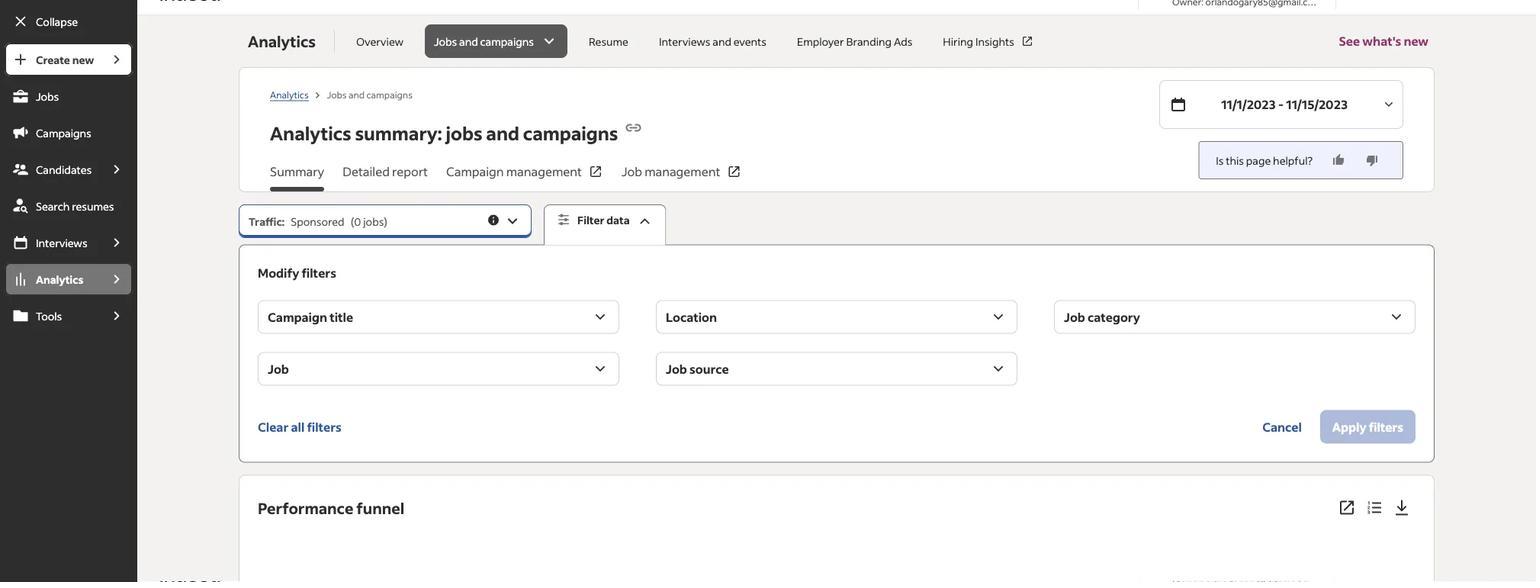 Task type: locate. For each thing, give the bounding box(es) containing it.
0 horizontal spatial analytics link
[[5, 262, 101, 296]]

interviews down search resumes link
[[36, 236, 87, 250]]

collapse
[[36, 14, 78, 28]]

0 vertical spatial jobs and campaigns
[[434, 34, 534, 48]]

tools link
[[5, 299, 101, 333]]

menu bar
[[0, 43, 138, 582]]

1 horizontal spatial analytics link
[[270, 88, 309, 101]]

filters
[[302, 265, 336, 280], [307, 419, 342, 435]]

campaigns
[[480, 34, 534, 48], [367, 88, 413, 100], [523, 121, 618, 145]]

source
[[690, 361, 729, 377]]

modify
[[258, 265, 299, 280]]

1 vertical spatial campaigns
[[367, 88, 413, 100]]

analytics summary: jobs and campaigns
[[270, 121, 618, 145]]

job for job management
[[622, 164, 642, 179]]

employer branding ads link
[[788, 24, 922, 58]]

0 vertical spatial campaigns
[[480, 34, 534, 48]]

insights
[[976, 34, 1015, 48]]

0 horizontal spatial new
[[72, 53, 94, 66]]

interviews left events
[[659, 34, 711, 48]]

new
[[1404, 33, 1429, 49], [72, 53, 94, 66]]

cancel button
[[1251, 410, 1315, 444]]

create
[[36, 53, 70, 66]]

0 vertical spatial new
[[1404, 33, 1429, 49]]

1 horizontal spatial new
[[1404, 33, 1429, 49]]

1 horizontal spatial management
[[645, 164, 721, 179]]

see what's new button
[[1339, 15, 1429, 67]]

campaign inside campaign management link
[[446, 164, 504, 179]]

search resumes
[[36, 199, 114, 213]]

campaign inside the campaign title 'dropdown button'
[[268, 309, 327, 325]]

2 horizontal spatial jobs
[[434, 34, 457, 48]]

jobs
[[434, 34, 457, 48], [327, 88, 347, 100], [36, 89, 59, 103]]

job
[[622, 164, 642, 179], [1065, 309, 1086, 325], [268, 361, 289, 377], [666, 361, 687, 377]]

sponsored
[[291, 214, 345, 228]]

see
[[1339, 33, 1361, 49]]

management for campaign management
[[506, 164, 582, 179]]

job up clear
[[268, 361, 289, 377]]

campaign management link
[[446, 163, 604, 192]]

candidates link
[[5, 153, 101, 186]]

analytics
[[248, 31, 316, 51], [270, 88, 309, 100], [270, 121, 351, 145], [36, 272, 83, 286]]

interviews
[[659, 34, 711, 48], [36, 236, 87, 250]]

job left the source
[[666, 361, 687, 377]]

export as csv image
[[1393, 499, 1412, 517]]

job inside 'dropdown button'
[[666, 361, 687, 377]]

summary
[[270, 164, 324, 179]]

branding
[[847, 34, 892, 48]]

create new
[[36, 53, 94, 66]]

new inside 'button'
[[1404, 33, 1429, 49]]

1 vertical spatial jobs and campaigns
[[327, 88, 413, 100]]

job management link
[[622, 163, 742, 192]]

campaign
[[446, 164, 504, 179], [268, 309, 327, 325]]

location button
[[656, 300, 1018, 334]]

1 horizontal spatial interviews
[[659, 34, 711, 48]]

traffic: sponsored ( 0 jobs )
[[249, 214, 388, 228]]

filter
[[578, 213, 605, 227]]

all
[[291, 419, 305, 435]]

job left category
[[1065, 309, 1086, 325]]

jobs right 0
[[363, 214, 384, 228]]

campaign title button
[[258, 300, 620, 334]]

11/15/2023
[[1287, 97, 1348, 112]]

new right "what's"
[[1404, 33, 1429, 49]]

this
[[1226, 153, 1245, 167]]

0 vertical spatial jobs
[[446, 121, 483, 145]]

2 management from the left
[[645, 164, 721, 179]]

0 horizontal spatial jobs
[[36, 89, 59, 103]]

management for job management
[[645, 164, 721, 179]]

collapse button
[[5, 5, 133, 38]]

clear
[[258, 419, 289, 435]]

this page is helpful image
[[1332, 153, 1347, 168]]

funnel
[[357, 498, 405, 518]]

clear all filters button
[[258, 410, 342, 444]]

clear all filters
[[258, 419, 342, 435]]

interviews and events link
[[650, 24, 776, 58]]

new right create
[[72, 53, 94, 66]]

1 vertical spatial campaign
[[268, 309, 327, 325]]

0 horizontal spatial interviews
[[36, 236, 87, 250]]

filters inside button
[[307, 419, 342, 435]]

0 vertical spatial campaign
[[446, 164, 504, 179]]

job down show shareable url icon
[[622, 164, 642, 179]]

jobs and campaigns
[[434, 34, 534, 48], [327, 88, 413, 100]]

job inside "dropdown button"
[[1065, 309, 1086, 325]]

this filters data based on the type of traffic a job received, not the sponsored status of the job itself. some jobs may receive both sponsored and organic traffic. combined view shows all traffic. image
[[487, 213, 501, 227]]

job for job category
[[1065, 309, 1086, 325]]

report
[[392, 164, 428, 179]]

location
[[666, 309, 717, 325]]

1 vertical spatial jobs
[[363, 214, 384, 228]]

and inside button
[[459, 34, 478, 48]]

1 vertical spatial filters
[[307, 419, 342, 435]]

0 vertical spatial interviews
[[659, 34, 711, 48]]

apply completion rate image
[[1085, 534, 1251, 582]]

jobs up campaign management in the left top of the page
[[446, 121, 483, 145]]

(
[[351, 214, 354, 228]]

campaign left title
[[268, 309, 327, 325]]

jobs
[[446, 121, 483, 145], [363, 214, 384, 228]]

management
[[506, 164, 582, 179], [645, 164, 721, 179]]

campaign down analytics summary: jobs and campaigns
[[446, 164, 504, 179]]

campaign for campaign management
[[446, 164, 504, 179]]

11/1/2023 - 11/15/2023
[[1222, 97, 1348, 112]]

interviews link
[[5, 226, 101, 259]]

filters right all
[[307, 419, 342, 435]]

-
[[1279, 97, 1284, 112]]

0 horizontal spatial campaign
[[268, 309, 327, 325]]

filters right modify
[[302, 265, 336, 280]]

1 horizontal spatial jobs and campaigns
[[434, 34, 534, 48]]

and
[[459, 34, 478, 48], [713, 34, 732, 48], [349, 88, 365, 100], [486, 121, 520, 145]]

1 management from the left
[[506, 164, 582, 179]]

show shareable url image
[[625, 119, 643, 137]]

job inside dropdown button
[[268, 361, 289, 377]]

0 horizontal spatial management
[[506, 164, 582, 179]]

analytics link
[[270, 88, 309, 101], [5, 262, 101, 296]]

jobs link
[[5, 79, 133, 113]]

campaigns inside button
[[480, 34, 534, 48]]

1 horizontal spatial campaign
[[446, 164, 504, 179]]

title
[[330, 309, 353, 325]]

1 vertical spatial interviews
[[36, 236, 87, 250]]

summary:
[[355, 121, 442, 145]]

0 horizontal spatial jobs and campaigns
[[327, 88, 413, 100]]

search
[[36, 199, 70, 213]]

jobs inside button
[[434, 34, 457, 48]]



Task type: describe. For each thing, give the bounding box(es) containing it.
campaign title
[[268, 309, 353, 325]]

0 vertical spatial filters
[[302, 265, 336, 280]]

resume link
[[580, 24, 638, 58]]

campaigns
[[36, 126, 91, 140]]

jobs inside menu bar
[[36, 89, 59, 103]]

1 horizontal spatial jobs
[[446, 121, 483, 145]]

employer branding ads
[[797, 34, 913, 48]]

create new link
[[5, 43, 101, 76]]

2 vertical spatial campaigns
[[523, 121, 618, 145]]

)
[[384, 214, 388, 228]]

page
[[1247, 153, 1271, 167]]

summary link
[[270, 163, 324, 192]]

see what's new
[[1339, 33, 1429, 49]]

modify filters
[[258, 265, 336, 280]]

filter data
[[578, 213, 630, 227]]

interviews for interviews and events
[[659, 34, 711, 48]]

interviews and events
[[659, 34, 767, 48]]

events
[[734, 34, 767, 48]]

table view image
[[1366, 499, 1384, 517]]

search resumes link
[[5, 189, 133, 223]]

campaigns link
[[5, 116, 133, 150]]

performance funnel
[[258, 498, 405, 518]]

candidates
[[36, 163, 92, 176]]

menu bar containing create new
[[0, 43, 138, 582]]

cancel
[[1263, 419, 1302, 435]]

0
[[354, 214, 361, 228]]

job for job
[[268, 361, 289, 377]]

is
[[1216, 153, 1224, 167]]

job source button
[[656, 352, 1018, 386]]

job management
[[622, 164, 721, 179]]

overview link
[[347, 24, 413, 58]]

hiring insights link
[[934, 24, 1044, 58]]

detailed report
[[343, 164, 428, 179]]

jobs and campaigns button
[[425, 24, 568, 58]]

what's
[[1363, 33, 1402, 49]]

helpful?
[[1274, 153, 1313, 167]]

job category
[[1065, 309, 1141, 325]]

resume
[[589, 34, 629, 48]]

job category button
[[1055, 300, 1416, 334]]

0 horizontal spatial jobs
[[363, 214, 384, 228]]

job button
[[258, 352, 620, 386]]

this page is not helpful image
[[1365, 153, 1380, 168]]

data
[[607, 213, 630, 227]]

ads
[[894, 34, 913, 48]]

11/1/2023
[[1222, 97, 1276, 112]]

jobs and campaigns inside button
[[434, 34, 534, 48]]

is this page helpful?
[[1216, 153, 1313, 167]]

1 horizontal spatial jobs
[[327, 88, 347, 100]]

category
[[1088, 309, 1141, 325]]

employer
[[797, 34, 844, 48]]

filter data button
[[544, 204, 667, 245]]

detailed report link
[[343, 163, 428, 192]]

0 vertical spatial analytics link
[[270, 88, 309, 101]]

tools
[[36, 309, 62, 323]]

campaign management
[[446, 164, 582, 179]]

job for job source
[[666, 361, 687, 377]]

overview
[[356, 34, 404, 48]]

performance
[[258, 498, 354, 518]]

view detailed report image
[[1338, 499, 1357, 517]]

applies image
[[1251, 534, 1416, 582]]

interviews for interviews
[[36, 236, 87, 250]]

1 vertical spatial new
[[72, 53, 94, 66]]

resumes
[[72, 199, 114, 213]]

campaign for campaign title
[[268, 309, 327, 325]]

1 vertical spatial analytics link
[[5, 262, 101, 296]]

job source
[[666, 361, 729, 377]]

hiring insights
[[943, 34, 1015, 48]]

traffic:
[[249, 214, 285, 228]]

hiring
[[943, 34, 974, 48]]

detailed
[[343, 164, 390, 179]]



Task type: vqa. For each thing, say whether or not it's contained in the screenshot.
campaigns
yes



